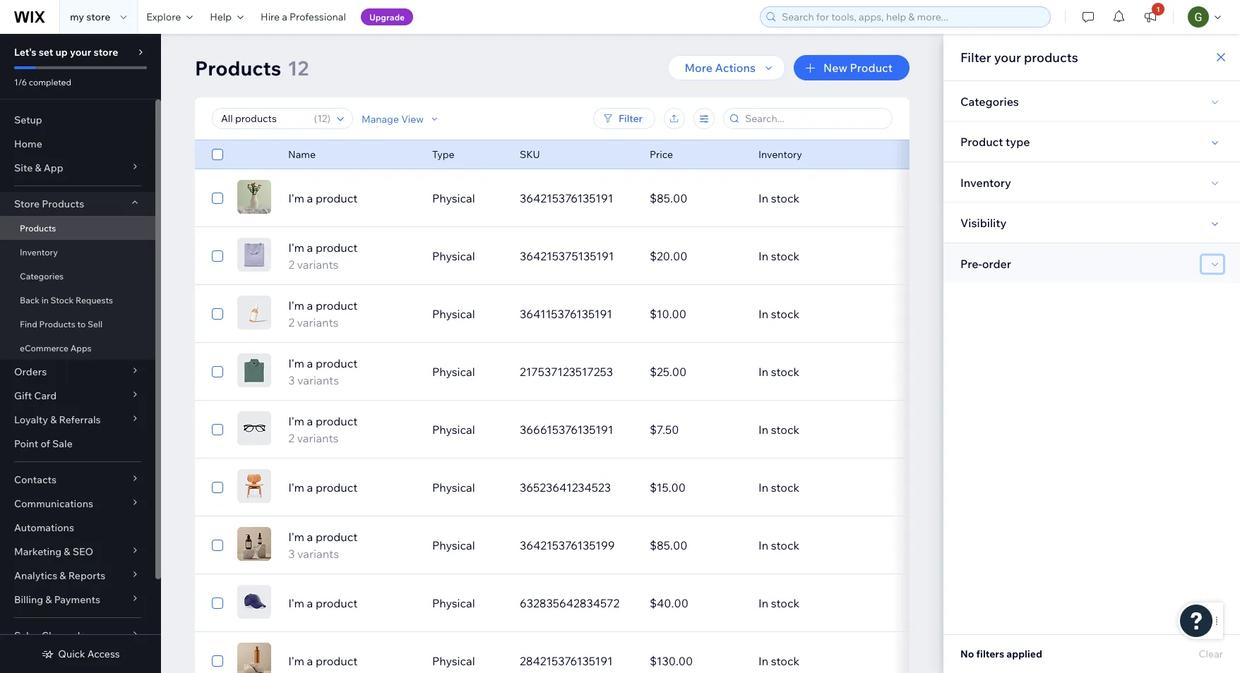 Task type: describe. For each thing, give the bounding box(es) containing it.
marketing
[[14, 546, 62, 558]]

i'm a product 3 variants for 364215376135199
[[288, 530, 358, 562]]

store
[[14, 198, 40, 210]]

$10.00 link
[[641, 297, 750, 331]]

in stock for 632835642834572
[[759, 597, 800, 611]]

a inside "hire a professional" link
[[282, 11, 287, 23]]

284215376135191 link
[[511, 645, 641, 674]]

in for 364215375135191
[[759, 249, 769, 263]]

new product
[[824, 61, 893, 75]]

no
[[961, 648, 974, 661]]

loyalty
[[14, 414, 48, 426]]

up
[[55, 46, 68, 58]]

1 horizontal spatial inventory
[[759, 148, 802, 161]]

$130.00
[[650, 655, 693, 669]]

reports
[[68, 570, 105, 582]]

loyalty & referrals
[[14, 414, 101, 426]]

stock for 364215376135199
[[771, 539, 800, 553]]

products 12
[[195, 55, 309, 80]]

sell
[[88, 319, 103, 330]]

$25.00
[[650, 365, 687, 379]]

help button
[[201, 0, 252, 34]]

sidebar element
[[0, 34, 161, 674]]

variants for 364115376135191
[[297, 316, 339, 330]]

products down help button
[[195, 55, 281, 80]]

analytics & reports button
[[0, 564, 155, 588]]

let's set up your store
[[14, 46, 118, 58]]

physical for 217537123517253
[[432, 365, 475, 379]]

& for site
[[35, 162, 41, 174]]

to
[[77, 319, 86, 330]]

my store
[[70, 11, 110, 23]]

5 product from the top
[[316, 415, 358, 429]]

variants for 366615376135191
[[297, 432, 339, 446]]

filter for filter
[[619, 112, 643, 125]]

stock for 364215376135191
[[771, 191, 800, 206]]

hire a professional link
[[252, 0, 355, 34]]

automations link
[[0, 516, 155, 540]]

manage view button
[[362, 112, 441, 125]]

in stock link for 364115376135191
[[750, 297, 880, 331]]

upgrade button
[[361, 8, 413, 25]]

find products to sell
[[20, 319, 103, 330]]

stock for 364215375135191
[[771, 249, 800, 263]]

filters
[[977, 648, 1005, 661]]

payments
[[54, 594, 100, 606]]

364215375135191
[[520, 249, 614, 263]]

7 product from the top
[[316, 530, 358, 545]]

marketing & seo button
[[0, 540, 155, 564]]

i'm a product link for 284215376135191
[[280, 653, 424, 670]]

analytics
[[14, 570, 57, 582]]

manage
[[362, 112, 399, 125]]

actions
[[715, 61, 756, 75]]

2 for 364215375135191
[[288, 258, 294, 272]]

more
[[685, 61, 713, 75]]

orders
[[14, 366, 47, 378]]

i'm a product for 364215376135191
[[288, 191, 358, 206]]

i'm a product link for 364215376135191
[[280, 190, 424, 207]]

in stock link for 632835642834572
[[750, 587, 880, 621]]

8 product from the top
[[316, 597, 358, 611]]

new
[[824, 61, 848, 75]]

Unsaved view field
[[217, 109, 310, 129]]

1 product from the top
[[316, 191, 358, 206]]

hire a professional
[[261, 11, 346, 23]]

i'm a product link for 632835642834572
[[280, 595, 424, 612]]

physical link for 364115376135191
[[424, 297, 511, 331]]

ecommerce apps
[[20, 343, 91, 354]]

order
[[982, 257, 1012, 271]]

in stock link for 366615376135191
[[750, 413, 880, 447]]

in
[[41, 295, 49, 306]]

analytics & reports
[[14, 570, 105, 582]]

sale
[[52, 438, 73, 450]]

of
[[41, 438, 50, 450]]

physical link for 284215376135191
[[424, 645, 511, 674]]

$85.00 link for 364215376135191
[[641, 182, 750, 215]]

variants for 364215375135191
[[297, 258, 339, 272]]

in stock for 217537123517253
[[759, 365, 800, 379]]

your inside sidebar element
[[70, 46, 91, 58]]

8 i'm from the top
[[288, 597, 304, 611]]

ecommerce
[[20, 343, 69, 354]]

products up "ecommerce apps"
[[39, 319, 75, 330]]

site & app
[[14, 162, 63, 174]]

$20.00
[[650, 249, 688, 263]]

364215376135199 link
[[511, 529, 641, 563]]

physical for 36523641234523
[[432, 481, 475, 495]]

sales
[[14, 630, 39, 642]]

back
[[20, 295, 40, 306]]

communications
[[14, 498, 93, 510]]

1 i'm from the top
[[288, 191, 304, 206]]

billing
[[14, 594, 43, 606]]

home link
[[0, 132, 155, 156]]

& for analytics
[[60, 570, 66, 582]]

setup
[[14, 114, 42, 126]]

quick
[[58, 648, 85, 661]]

in for 284215376135191
[[759, 655, 769, 669]]

in stock link for 284215376135191
[[750, 645, 880, 674]]

364115376135191
[[520, 307, 612, 321]]

apps
[[70, 343, 91, 354]]

gift
[[14, 390, 32, 402]]

stock for 217537123517253
[[771, 365, 800, 379]]

inventory link
[[0, 240, 155, 264]]

completed
[[29, 77, 71, 87]]

i'm a product 2 variants for 366615376135191
[[288, 415, 358, 446]]

pre-order
[[961, 257, 1012, 271]]

view
[[401, 112, 424, 125]]

in for 632835642834572
[[759, 597, 769, 611]]

products link
[[0, 216, 155, 240]]

(
[[314, 112, 317, 125]]

36523641234523
[[520, 481, 611, 495]]

1 button
[[1135, 0, 1166, 34]]

1 vertical spatial product
[[961, 135, 1003, 149]]

contacts
[[14, 474, 56, 486]]

$25.00 link
[[641, 355, 750, 389]]

in for 364115376135191
[[759, 307, 769, 321]]

physical for 284215376135191
[[432, 655, 475, 669]]

in for 366615376135191
[[759, 423, 769, 437]]

2 horizontal spatial inventory
[[961, 175, 1011, 189]]

Search for tools, apps, help & more... field
[[778, 7, 1046, 27]]

36523641234523 link
[[511, 471, 641, 505]]

find
[[20, 319, 37, 330]]

gift card
[[14, 390, 57, 402]]

366615376135191
[[520, 423, 613, 437]]

1 horizontal spatial your
[[994, 49, 1021, 65]]

12 for ( 12 )
[[317, 112, 327, 125]]

billing & payments
[[14, 594, 100, 606]]

visibility
[[961, 216, 1007, 230]]

5 i'm from the top
[[288, 415, 304, 429]]

i'm a product for 36523641234523
[[288, 481, 358, 495]]

referrals
[[59, 414, 101, 426]]

filter button
[[593, 108, 656, 129]]

364115376135191 link
[[511, 297, 641, 331]]

new product button
[[794, 55, 910, 81]]



Task type: vqa. For each thing, say whether or not it's contained in the screenshot.


Task type: locate. For each thing, give the bounding box(es) containing it.
physical link for 632835642834572
[[424, 587, 511, 621]]

& for loyalty
[[50, 414, 57, 426]]

6 product from the top
[[316, 481, 358, 495]]

filter for filter your products
[[961, 49, 992, 65]]

in for 364215376135191
[[759, 191, 769, 206]]

6 i'm from the top
[[288, 481, 304, 495]]

1 horizontal spatial product
[[961, 135, 1003, 149]]

7 in stock from the top
[[759, 539, 800, 553]]

1 vertical spatial $85.00
[[650, 539, 688, 553]]

inventory down search... field
[[759, 148, 802, 161]]

0 vertical spatial store
[[86, 11, 110, 23]]

explore
[[146, 11, 181, 23]]

1 vertical spatial store
[[94, 46, 118, 58]]

in stock for 364115376135191
[[759, 307, 800, 321]]

more actions
[[685, 61, 756, 75]]

7 i'm from the top
[[288, 530, 304, 545]]

7 in stock link from the top
[[750, 529, 880, 563]]

1 vertical spatial filter
[[619, 112, 643, 125]]

product left type
[[961, 135, 1003, 149]]

applied
[[1007, 648, 1043, 661]]

stock for 36523641234523
[[771, 481, 800, 495]]

1 vertical spatial i'm a product 3 variants
[[288, 530, 358, 562]]

4 physical from the top
[[432, 365, 475, 379]]

$85.00 link up $40.00 link
[[641, 529, 750, 563]]

& left 'seo'
[[64, 546, 70, 558]]

product inside dropdown button
[[850, 61, 893, 75]]

communications button
[[0, 492, 155, 516]]

0 vertical spatial 12
[[288, 55, 309, 80]]

None checkbox
[[212, 146, 223, 163], [212, 248, 223, 265], [212, 364, 223, 381], [212, 480, 223, 497], [212, 538, 223, 555], [212, 595, 223, 612], [212, 146, 223, 163], [212, 248, 223, 265], [212, 364, 223, 381], [212, 480, 223, 497], [212, 538, 223, 555], [212, 595, 223, 612]]

2 for 366615376135191
[[288, 432, 294, 446]]

store inside sidebar element
[[94, 46, 118, 58]]

in stock link for 217537123517253
[[750, 355, 880, 389]]

5 in from the top
[[759, 423, 769, 437]]

3 in from the top
[[759, 307, 769, 321]]

store products
[[14, 198, 84, 210]]

& inside dropdown button
[[60, 570, 66, 582]]

1 physical from the top
[[432, 191, 475, 206]]

a
[[282, 11, 287, 23], [307, 191, 313, 206], [307, 241, 313, 255], [307, 299, 313, 313], [307, 357, 313, 371], [307, 415, 313, 429], [307, 481, 313, 495], [307, 530, 313, 545], [307, 597, 313, 611], [307, 655, 313, 669]]

in stock link for 364215376135191
[[750, 182, 880, 215]]

card
[[34, 390, 57, 402]]

1 vertical spatial i'm a product 2 variants
[[288, 299, 358, 330]]

8 physical from the top
[[432, 597, 475, 611]]

1/6
[[14, 77, 27, 87]]

9 physical from the top
[[432, 655, 475, 669]]

3
[[288, 374, 295, 388], [288, 547, 295, 562]]

4 product from the top
[[316, 357, 358, 371]]

0 horizontal spatial inventory
[[20, 247, 58, 257]]

5 stock from the top
[[771, 423, 800, 437]]

0 horizontal spatial filter
[[619, 112, 643, 125]]

4 stock from the top
[[771, 365, 800, 379]]

6 in stock from the top
[[759, 481, 800, 495]]

6 in from the top
[[759, 481, 769, 495]]

home
[[14, 138, 42, 150]]

access
[[87, 648, 120, 661]]

back in stock requests
[[20, 295, 113, 306]]

stock for 364115376135191
[[771, 307, 800, 321]]

2 physical link from the top
[[424, 239, 511, 273]]

0 horizontal spatial your
[[70, 46, 91, 58]]

store products button
[[0, 192, 155, 216]]

12 down "hire a professional" link
[[288, 55, 309, 80]]

5 in stock link from the top
[[750, 413, 880, 447]]

0 vertical spatial filter
[[961, 49, 992, 65]]

professional
[[290, 11, 346, 23]]

$85.00 up $40.00
[[650, 539, 688, 553]]

3 variants from the top
[[297, 374, 339, 388]]

categories up product type
[[961, 94, 1019, 108]]

product
[[316, 191, 358, 206], [316, 241, 358, 255], [316, 299, 358, 313], [316, 357, 358, 371], [316, 415, 358, 429], [316, 481, 358, 495], [316, 530, 358, 545], [316, 597, 358, 611], [316, 655, 358, 669]]

categories up the in
[[20, 271, 64, 281]]

6 stock from the top
[[771, 481, 800, 495]]

1 vertical spatial 12
[[317, 112, 327, 125]]

pre-
[[961, 257, 982, 271]]

loyalty & referrals button
[[0, 408, 155, 432]]

4 in from the top
[[759, 365, 769, 379]]

& for marketing
[[64, 546, 70, 558]]

& left reports
[[60, 570, 66, 582]]

site & app button
[[0, 156, 155, 180]]

1 vertical spatial 3
[[288, 547, 295, 562]]

2 in stock link from the top
[[750, 239, 880, 273]]

0 horizontal spatial categories
[[20, 271, 64, 281]]

6 physical from the top
[[432, 481, 475, 495]]

in for 36523641234523
[[759, 481, 769, 495]]

0 vertical spatial i'm a product 3 variants
[[288, 357, 358, 388]]

1 vertical spatial categories
[[20, 271, 64, 281]]

2 in stock from the top
[[759, 249, 800, 263]]

284215376135191
[[520, 655, 613, 669]]

2 vertical spatial i'm a product 2 variants
[[288, 415, 358, 446]]

0 vertical spatial product
[[850, 61, 893, 75]]

364215376135191 link
[[511, 182, 641, 215]]

in
[[759, 191, 769, 206], [759, 249, 769, 263], [759, 307, 769, 321], [759, 365, 769, 379], [759, 423, 769, 437], [759, 481, 769, 495], [759, 539, 769, 553], [759, 597, 769, 611], [759, 655, 769, 669]]

1 $85.00 link from the top
[[641, 182, 750, 215]]

Search... field
[[741, 109, 888, 129]]

8 in stock from the top
[[759, 597, 800, 611]]

no filters applied
[[961, 648, 1043, 661]]

i'm a product 2 variants
[[288, 241, 358, 272], [288, 299, 358, 330], [288, 415, 358, 446]]

in for 217537123517253
[[759, 365, 769, 379]]

products
[[1024, 49, 1078, 65]]

2 i'm from the top
[[288, 241, 304, 255]]

1 vertical spatial 2
[[288, 316, 294, 330]]

i'm a product link for 36523641234523
[[280, 480, 424, 497]]

your
[[70, 46, 91, 58], [994, 49, 1021, 65]]

2 stock from the top
[[771, 249, 800, 263]]

filter inside button
[[619, 112, 643, 125]]

$7.50 link
[[641, 413, 750, 447]]

1
[[1157, 5, 1160, 13]]

store down my store
[[94, 46, 118, 58]]

in for 364215376135199
[[759, 539, 769, 553]]

$20.00 link
[[641, 239, 750, 273]]

channels
[[42, 630, 85, 642]]

2 physical from the top
[[432, 249, 475, 263]]

products up products link
[[42, 198, 84, 210]]

0 vertical spatial inventory
[[759, 148, 802, 161]]

0 vertical spatial 3
[[288, 374, 295, 388]]

3 product from the top
[[316, 299, 358, 313]]

217537123517253
[[520, 365, 613, 379]]

$10.00
[[650, 307, 687, 321]]

inventory down products link
[[20, 247, 58, 257]]

2 2 from the top
[[288, 316, 294, 330]]

7 stock from the top
[[771, 539, 800, 553]]

9 physical link from the top
[[424, 645, 511, 674]]

ecommerce apps link
[[0, 336, 155, 360]]

9 product from the top
[[316, 655, 358, 669]]

2 $85.00 from the top
[[650, 539, 688, 553]]

6 physical link from the top
[[424, 471, 511, 505]]

gift card button
[[0, 384, 155, 408]]

12 for products 12
[[288, 55, 309, 80]]

5 physical from the top
[[432, 423, 475, 437]]

9 in stock link from the top
[[750, 645, 880, 674]]

2 variants from the top
[[297, 316, 339, 330]]

2 3 from the top
[[288, 547, 295, 562]]

3 for 217537123517253
[[288, 374, 295, 388]]

physical link for 364215376135191
[[424, 182, 511, 215]]

4 physical link from the top
[[424, 355, 511, 389]]

billing & payments button
[[0, 588, 155, 612]]

9 stock from the top
[[771, 655, 800, 669]]

3 physical from the top
[[432, 307, 475, 321]]

stock
[[51, 295, 74, 306]]

products down 'store'
[[20, 223, 56, 233]]

5 variants from the top
[[297, 547, 339, 562]]

physical link
[[424, 182, 511, 215], [424, 239, 511, 273], [424, 297, 511, 331], [424, 355, 511, 389], [424, 413, 511, 447], [424, 471, 511, 505], [424, 529, 511, 563], [424, 587, 511, 621], [424, 645, 511, 674]]

& right the billing
[[45, 594, 52, 606]]

in stock for 364215376135191
[[759, 191, 800, 206]]

9 in from the top
[[759, 655, 769, 669]]

inventory up 'visibility'
[[961, 175, 1011, 189]]

in stock for 36523641234523
[[759, 481, 800, 495]]

2 in from the top
[[759, 249, 769, 263]]

& for billing
[[45, 594, 52, 606]]

1 i'm a product from the top
[[288, 191, 358, 206]]

physical for 364215376135191
[[432, 191, 475, 206]]

automations
[[14, 522, 74, 534]]

1 in from the top
[[759, 191, 769, 206]]

)
[[327, 112, 331, 125]]

physical for 364215375135191
[[432, 249, 475, 263]]

more actions button
[[668, 55, 786, 81]]

1/6 completed
[[14, 77, 71, 87]]

7 physical from the top
[[432, 539, 475, 553]]

i'm a product for 284215376135191
[[288, 655, 358, 669]]

0 horizontal spatial product
[[850, 61, 893, 75]]

1 i'm a product 2 variants from the top
[[288, 241, 358, 272]]

1 vertical spatial $85.00 link
[[641, 529, 750, 563]]

3 i'm from the top
[[288, 299, 304, 313]]

physical for 366615376135191
[[432, 423, 475, 437]]

i'm a product for 632835642834572
[[288, 597, 358, 611]]

physical for 364115376135191
[[432, 307, 475, 321]]

stock for 632835642834572
[[771, 597, 800, 611]]

store right my
[[86, 11, 110, 23]]

1 i'm a product 3 variants from the top
[[288, 357, 358, 388]]

1 2 from the top
[[288, 258, 294, 272]]

2 i'm a product from the top
[[288, 481, 358, 495]]

1 $85.00 from the top
[[650, 191, 688, 206]]

in stock for 364215375135191
[[759, 249, 800, 263]]

$7.50
[[650, 423, 679, 437]]

in stock for 284215376135191
[[759, 655, 800, 669]]

products inside popup button
[[42, 198, 84, 210]]

2 for 364115376135191
[[288, 316, 294, 330]]

1 horizontal spatial categories
[[961, 94, 1019, 108]]

in stock link for 364215375135191
[[750, 239, 880, 273]]

& inside 'popup button'
[[35, 162, 41, 174]]

in stock for 366615376135191
[[759, 423, 800, 437]]

stock for 366615376135191
[[771, 423, 800, 437]]

217537123517253 link
[[511, 355, 641, 389]]

1 variants from the top
[[297, 258, 339, 272]]

4 i'm a product from the top
[[288, 655, 358, 669]]

i'm a product 2 variants for 364215375135191
[[288, 241, 358, 272]]

$85.00 link
[[641, 182, 750, 215], [641, 529, 750, 563]]

2 vertical spatial inventory
[[20, 247, 58, 257]]

7 in from the top
[[759, 539, 769, 553]]

632835642834572
[[520, 597, 620, 611]]

physical for 632835642834572
[[432, 597, 475, 611]]

$40.00 link
[[641, 587, 750, 621]]

back in stock requests link
[[0, 288, 155, 312]]

12
[[288, 55, 309, 80], [317, 112, 327, 125]]

$85.00 for 364215376135191
[[650, 191, 688, 206]]

0 vertical spatial categories
[[961, 94, 1019, 108]]

4 variants from the top
[[297, 432, 339, 446]]

contacts button
[[0, 468, 155, 492]]

1 stock from the top
[[771, 191, 800, 206]]

2 $85.00 link from the top
[[641, 529, 750, 563]]

None checkbox
[[212, 190, 223, 207], [212, 306, 223, 323], [212, 422, 223, 439], [212, 653, 223, 670], [212, 190, 223, 207], [212, 306, 223, 323], [212, 422, 223, 439], [212, 653, 223, 670]]

4 i'm a product link from the top
[[280, 653, 424, 670]]

i'm a product 2 variants for 364115376135191
[[288, 299, 358, 330]]

product right new
[[850, 61, 893, 75]]

categories inside sidebar element
[[20, 271, 64, 281]]

5 physical link from the top
[[424, 413, 511, 447]]

1 in stock from the top
[[759, 191, 800, 206]]

sales channels button
[[0, 624, 155, 648]]

stock for 284215376135191
[[771, 655, 800, 669]]

3 stock from the top
[[771, 307, 800, 321]]

0 vertical spatial $85.00
[[650, 191, 688, 206]]

1 horizontal spatial filter
[[961, 49, 992, 65]]

8 in from the top
[[759, 597, 769, 611]]

0 vertical spatial 2
[[288, 258, 294, 272]]

$85.00 link for 364215376135199
[[641, 529, 750, 563]]

2 vertical spatial 2
[[288, 432, 294, 446]]

0 horizontal spatial 12
[[288, 55, 309, 80]]

variants for 217537123517253
[[297, 374, 339, 388]]

products
[[195, 55, 281, 80], [42, 198, 84, 210], [20, 223, 56, 233], [39, 319, 75, 330]]

inventory inside sidebar element
[[20, 247, 58, 257]]

6 in stock link from the top
[[750, 471, 880, 505]]

physical for 364215376135199
[[432, 539, 475, 553]]

1 i'm a product link from the top
[[280, 190, 424, 207]]

i'm
[[288, 191, 304, 206], [288, 241, 304, 255], [288, 299, 304, 313], [288, 357, 304, 371], [288, 415, 304, 429], [288, 481, 304, 495], [288, 530, 304, 545], [288, 597, 304, 611], [288, 655, 304, 669]]

physical link for 217537123517253
[[424, 355, 511, 389]]

point
[[14, 438, 38, 450]]

2 product from the top
[[316, 241, 358, 255]]

2 i'm a product 2 variants from the top
[[288, 299, 358, 330]]

12 left 'manage'
[[317, 112, 327, 125]]

$130.00 link
[[641, 645, 750, 674]]

0 vertical spatial $85.00 link
[[641, 182, 750, 215]]

in stock for 364215376135199
[[759, 539, 800, 553]]

& right loyalty
[[50, 414, 57, 426]]

364215376135199
[[520, 539, 615, 553]]

2 i'm a product link from the top
[[280, 480, 424, 497]]

$15.00 link
[[641, 471, 750, 505]]

let's
[[14, 46, 36, 58]]

1 horizontal spatial 12
[[317, 112, 327, 125]]

my
[[70, 11, 84, 23]]

4 in stock link from the top
[[750, 355, 880, 389]]

5 in stock from the top
[[759, 423, 800, 437]]

366615376135191 link
[[511, 413, 641, 447]]

$85.00 down price in the top of the page
[[650, 191, 688, 206]]

4 i'm from the top
[[288, 357, 304, 371]]

physical link for 36523641234523
[[424, 471, 511, 505]]

3 i'm a product 2 variants from the top
[[288, 415, 358, 446]]

variants for 364215376135199
[[297, 547, 339, 562]]

physical link for 364215375135191
[[424, 239, 511, 273]]

9 i'm from the top
[[288, 655, 304, 669]]

i'm a product 3 variants for 217537123517253
[[288, 357, 358, 388]]

1 vertical spatial inventory
[[961, 175, 1011, 189]]

in stock link for 36523641234523
[[750, 471, 880, 505]]

7 physical link from the top
[[424, 529, 511, 563]]

physical link for 364215376135199
[[424, 529, 511, 563]]

setup link
[[0, 108, 155, 132]]

1 physical link from the top
[[424, 182, 511, 215]]

type
[[432, 148, 455, 161]]

3 i'm a product link from the top
[[280, 595, 424, 612]]

type
[[1006, 135, 1030, 149]]

in stock
[[759, 191, 800, 206], [759, 249, 800, 263], [759, 307, 800, 321], [759, 365, 800, 379], [759, 423, 800, 437], [759, 481, 800, 495], [759, 539, 800, 553], [759, 597, 800, 611], [759, 655, 800, 669]]

upgrade
[[369, 12, 405, 22]]

3 in stock link from the top
[[750, 297, 880, 331]]

1 3 from the top
[[288, 374, 295, 388]]

632835642834572 link
[[511, 587, 641, 621]]

in stock link for 364215376135199
[[750, 529, 880, 563]]

2 i'm a product 3 variants from the top
[[288, 530, 358, 562]]

point of sale
[[14, 438, 73, 450]]

8 physical link from the top
[[424, 587, 511, 621]]

$85.00 for 364215376135199
[[650, 539, 688, 553]]

sales channels
[[14, 630, 85, 642]]

364215375135191 link
[[511, 239, 641, 273]]

4 in stock from the top
[[759, 365, 800, 379]]

0 vertical spatial i'm a product 2 variants
[[288, 241, 358, 272]]

physical link for 366615376135191
[[424, 413, 511, 447]]

9 in stock from the top
[[759, 655, 800, 669]]

your right up
[[70, 46, 91, 58]]

8 stock from the top
[[771, 597, 800, 611]]

3 2 from the top
[[288, 432, 294, 446]]

inventory
[[759, 148, 802, 161], [961, 175, 1011, 189], [20, 247, 58, 257]]

3 in stock from the top
[[759, 307, 800, 321]]

3 physical link from the top
[[424, 297, 511, 331]]

3 for 364215376135199
[[288, 547, 295, 562]]

$85.00 link down price in the top of the page
[[641, 182, 750, 215]]

your left products
[[994, 49, 1021, 65]]

1 in stock link from the top
[[750, 182, 880, 215]]

filter your products
[[961, 49, 1078, 65]]

3 i'm a product from the top
[[288, 597, 358, 611]]

manage view
[[362, 112, 424, 125]]

point of sale link
[[0, 432, 155, 456]]

8 in stock link from the top
[[750, 587, 880, 621]]

& right site
[[35, 162, 41, 174]]



